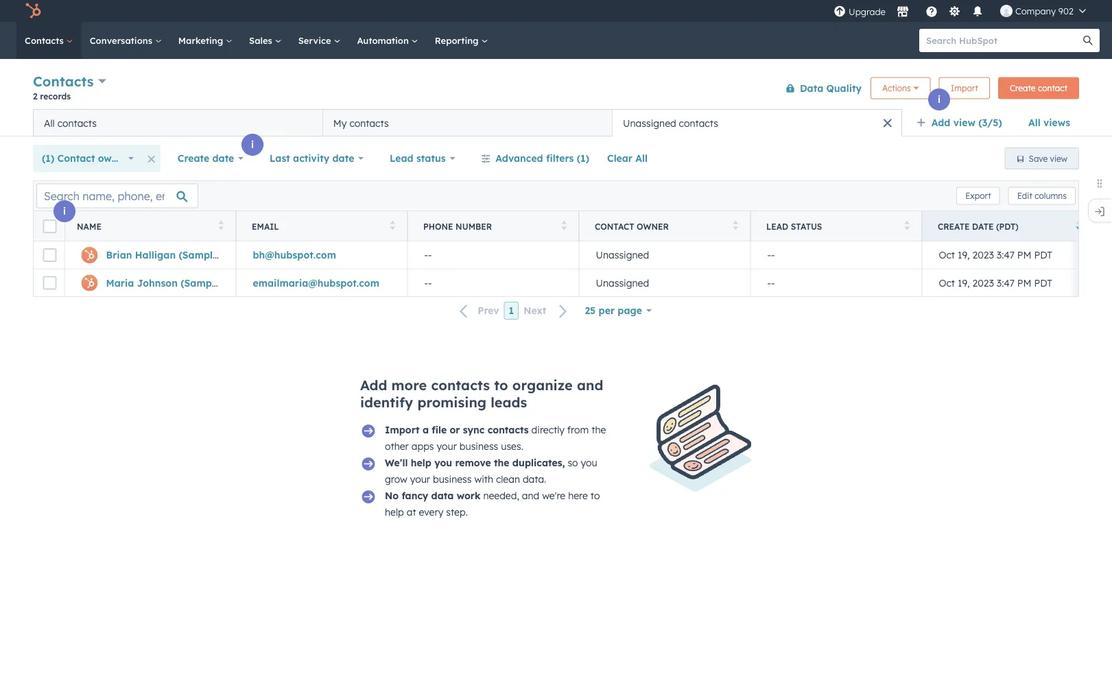 Task type: vqa. For each thing, say whether or not it's contained in the screenshot.
VIEWS
yes



Task type: locate. For each thing, give the bounding box(es) containing it.
descending sort. press to sort ascending. image
[[1077, 221, 1082, 230]]

marketplaces button
[[889, 0, 918, 22]]

0 vertical spatial the
[[592, 424, 606, 436]]

2023 for emailmaria@hubspot.com
[[973, 277, 995, 289]]

2 date from the left
[[333, 152, 354, 164]]

1 vertical spatial i button
[[242, 134, 264, 156]]

date inside popup button
[[212, 152, 234, 164]]

(1) contact owner
[[42, 152, 128, 164]]

1 horizontal spatial all
[[636, 152, 648, 164]]

press to sort. element for phone number
[[562, 221, 567, 232]]

conversations
[[90, 35, 155, 46]]

views
[[1044, 117, 1071, 129]]

sync
[[463, 424, 485, 436]]

i button left name
[[54, 200, 76, 222]]

data quality
[[800, 82, 862, 94]]

0 vertical spatial pm
[[1018, 249, 1032, 261]]

0 vertical spatial i
[[938, 93, 941, 105]]

view inside save view button
[[1051, 153, 1068, 164]]

and down data.
[[522, 490, 540, 502]]

notifications image
[[972, 6, 984, 19]]

1 vertical spatial contacts
[[33, 73, 94, 90]]

Search HubSpot search field
[[920, 29, 1088, 52]]

2 horizontal spatial i button
[[929, 89, 951, 111]]

1 oct 19, 2023 3:47 pm pdt from the top
[[940, 249, 1053, 261]]

create inside popup button
[[178, 152, 210, 164]]

status
[[417, 152, 446, 164]]

add inside add more contacts to organize and identify promising leads
[[360, 377, 388, 394]]

mateo roberts image
[[1001, 5, 1013, 17]]

1 pm from the top
[[1018, 249, 1032, 261]]

0 vertical spatial (sample
[[179, 249, 218, 261]]

actions
[[883, 83, 912, 93]]

0 vertical spatial 3:47
[[997, 249, 1015, 261]]

bh@hubspot.com button
[[236, 242, 408, 269]]

data
[[432, 490, 454, 502]]

add down import button
[[932, 117, 951, 129]]

0 horizontal spatial owner
[[98, 152, 128, 164]]

create for create date
[[178, 152, 210, 164]]

0 horizontal spatial (1)
[[42, 152, 54, 164]]

0 vertical spatial i button
[[929, 89, 951, 111]]

1 horizontal spatial date
[[333, 152, 354, 164]]

contacts up records
[[33, 73, 94, 90]]

0 vertical spatial oct 19, 2023 3:47 pm pdt
[[940, 249, 1053, 261]]

1 horizontal spatial create
[[938, 221, 970, 232]]

1 horizontal spatial add
[[932, 117, 951, 129]]

unassigned for emailmaria@hubspot.com
[[596, 277, 650, 289]]

contacts for unassigned contacts
[[679, 117, 719, 129]]

the up clean
[[494, 457, 510, 469]]

export
[[966, 191, 992, 201]]

all inside button
[[44, 117, 55, 129]]

1 vertical spatial your
[[410, 474, 431, 486]]

contacts inside "contacts" link
[[25, 35, 66, 46]]

unassigned button down 'contact owner'
[[579, 242, 751, 269]]

name
[[77, 221, 102, 232]]

oct 19, 2023 3:47 pm pdt
[[940, 249, 1053, 261], [940, 277, 1053, 289]]

settings link
[[947, 4, 964, 18]]

contacts inside add more contacts to organize and identify promising leads
[[431, 377, 490, 394]]

menu
[[833, 0, 1096, 22]]

1 19, from the top
[[958, 249, 970, 261]]

2023
[[973, 249, 995, 261], [973, 277, 995, 289]]

needed,
[[484, 490, 520, 502]]

press to sort. image for phone
[[562, 221, 567, 230]]

1 horizontal spatial import
[[951, 83, 979, 93]]

business up we'll help you remove the duplicates,
[[460, 441, 499, 453]]

1 vertical spatial create
[[178, 152, 210, 164]]

last activity date
[[270, 152, 354, 164]]

1 horizontal spatial you
[[581, 457, 598, 469]]

lead status button
[[381, 145, 464, 172]]

1 press to sort. element from the left
[[219, 221, 224, 232]]

you right so
[[581, 457, 598, 469]]

unassigned
[[623, 117, 677, 129], [596, 249, 650, 261], [596, 277, 650, 289]]

2 vertical spatial create
[[938, 221, 970, 232]]

2 unassigned button from the top
[[579, 269, 751, 297]]

add inside add view (3/5) "popup button"
[[932, 117, 951, 129]]

25 per page
[[585, 305, 643, 317]]

contacts inside button
[[57, 117, 97, 129]]

contacts banner
[[33, 70, 1080, 109]]

0 horizontal spatial contact
[[57, 152, 95, 164]]

the right the from
[[592, 424, 606, 436]]

1 horizontal spatial and
[[577, 377, 604, 394]]

per
[[599, 305, 615, 317]]

0 horizontal spatial all
[[44, 117, 55, 129]]

contact
[[57, 152, 95, 164], [595, 221, 635, 232]]

pdt for emailmaria@hubspot.com
[[1035, 277, 1053, 289]]

search image
[[1084, 36, 1094, 45]]

unassigned button up page
[[579, 269, 751, 297]]

all down 2 records
[[44, 117, 55, 129]]

create contact
[[1010, 83, 1068, 93]]

import up add view (3/5) at the right of the page
[[951, 83, 979, 93]]

0 vertical spatial contacts
[[25, 35, 66, 46]]

5 press to sort. element from the left
[[905, 221, 910, 232]]

1 vertical spatial business
[[433, 474, 472, 486]]

(1) inside popup button
[[42, 152, 54, 164]]

all right "clear"
[[636, 152, 648, 164]]

so you grow your business with clean data.
[[385, 457, 598, 486]]

unassigned down 'contact owner'
[[596, 249, 650, 261]]

1 horizontal spatial your
[[437, 441, 457, 453]]

oct 19, 2023 3:47 pm pdt for emailmaria@hubspot.com
[[940, 277, 1053, 289]]

1 vertical spatial i
[[251, 139, 254, 151]]

i button up add view (3/5) at the right of the page
[[929, 89, 951, 111]]

date
[[973, 221, 994, 232]]

hubspot link
[[16, 3, 51, 19]]

create for create date (pdt)
[[938, 221, 970, 232]]

(sample
[[179, 249, 218, 261], [181, 277, 220, 289]]

contact down all contacts in the top of the page
[[57, 152, 95, 164]]

add view (3/5)
[[932, 117, 1003, 129]]

business up data
[[433, 474, 472, 486]]

reporting
[[435, 35, 482, 46]]

1 vertical spatial pm
[[1018, 277, 1032, 289]]

1 (1) from the left
[[42, 152, 54, 164]]

0 vertical spatial owner
[[98, 152, 128, 164]]

to inside needed, and we're here to help at every step.
[[591, 490, 600, 502]]

(sample for halligan
[[179, 249, 218, 261]]

1 horizontal spatial help
[[411, 457, 432, 469]]

oct
[[940, 249, 956, 261], [940, 277, 956, 289]]

contacts down hubspot 'link'
[[25, 35, 66, 46]]

0 horizontal spatial import
[[385, 424, 420, 436]]

0 vertical spatial and
[[577, 377, 604, 394]]

contact) down bh@hubspot.com link
[[223, 277, 265, 289]]

every
[[419, 507, 444, 519]]

1 2023 from the top
[[973, 249, 995, 261]]

1 vertical spatial (sample
[[181, 277, 220, 289]]

view inside add view (3/5) "popup button"
[[954, 117, 976, 129]]

0 vertical spatial 19,
[[958, 249, 970, 261]]

contacts inside contacts popup button
[[33, 73, 94, 90]]

1 horizontal spatial i
[[251, 139, 254, 151]]

0 vertical spatial contact
[[57, 152, 95, 164]]

(1)
[[42, 152, 54, 164], [577, 152, 590, 164]]

add more contacts to organize and identify promising leads
[[360, 377, 604, 411]]

contact) down press to sort. icon
[[221, 249, 263, 261]]

promising
[[418, 394, 487, 411]]

0 vertical spatial oct
[[940, 249, 956, 261]]

import for import
[[951, 83, 979, 93]]

here
[[569, 490, 588, 502]]

1 vertical spatial help
[[385, 507, 404, 519]]

more
[[392, 377, 427, 394]]

1 horizontal spatial the
[[592, 424, 606, 436]]

clear all button
[[599, 145, 657, 172]]

view left (3/5)
[[954, 117, 976, 129]]

number
[[456, 221, 492, 232]]

your up fancy
[[410, 474, 431, 486]]

press to sort. element
[[219, 221, 224, 232], [390, 221, 395, 232], [562, 221, 567, 232], [734, 221, 739, 232], [905, 221, 910, 232]]

3 press to sort. image from the left
[[734, 221, 739, 230]]

0 vertical spatial business
[[460, 441, 499, 453]]

(sample up maria johnson (sample contact) link
[[179, 249, 218, 261]]

company
[[1016, 5, 1057, 16]]

pm
[[1018, 249, 1032, 261], [1018, 277, 1032, 289]]

2 vertical spatial i
[[63, 205, 66, 217]]

help down apps
[[411, 457, 432, 469]]

import up other
[[385, 424, 420, 436]]

notifications button
[[967, 0, 990, 22]]

2 pdt from the top
[[1035, 277, 1053, 289]]

duplicates,
[[513, 457, 565, 469]]

lead left status
[[390, 152, 414, 164]]

2 oct from the top
[[940, 277, 956, 289]]

to
[[494, 377, 508, 394], [591, 490, 600, 502]]

2 (1) from the left
[[577, 152, 590, 164]]

0 horizontal spatial to
[[494, 377, 508, 394]]

0 horizontal spatial your
[[410, 474, 431, 486]]

1 vertical spatial 3:47
[[997, 277, 1015, 289]]

1 horizontal spatial i button
[[242, 134, 264, 156]]

2 horizontal spatial i
[[938, 93, 941, 105]]

0 vertical spatial to
[[494, 377, 508, 394]]

0 vertical spatial lead
[[390, 152, 414, 164]]

2 vertical spatial i button
[[54, 200, 76, 222]]

brian halligan (sample contact) link
[[106, 249, 263, 261]]

902
[[1059, 5, 1074, 16]]

1 oct from the top
[[940, 249, 956, 261]]

1 vertical spatial pdt
[[1035, 277, 1053, 289]]

to left organize
[[494, 377, 508, 394]]

0 vertical spatial unassigned
[[623, 117, 677, 129]]

3 press to sort. element from the left
[[562, 221, 567, 232]]

0 vertical spatial 2023
[[973, 249, 995, 261]]

oct for emailmaria@hubspot.com
[[940, 277, 956, 289]]

maria johnson (sample contact)
[[106, 277, 265, 289]]

0 horizontal spatial add
[[360, 377, 388, 394]]

1 vertical spatial import
[[385, 424, 420, 436]]

create left date
[[938, 221, 970, 232]]

date right activity
[[333, 152, 354, 164]]

view
[[954, 117, 976, 129], [1051, 153, 1068, 164]]

business inside directly from the other apps your business uses.
[[460, 441, 499, 453]]

4 press to sort. element from the left
[[734, 221, 739, 232]]

we're
[[542, 490, 566, 502]]

press to sort. element for lead status
[[905, 221, 910, 232]]

add for add more contacts to organize and identify promising leads
[[360, 377, 388, 394]]

2 vertical spatial unassigned
[[596, 277, 650, 289]]

2 press to sort. image from the left
[[562, 221, 567, 230]]

edit columns
[[1018, 191, 1068, 201]]

contact down "clear"
[[595, 221, 635, 232]]

and inside add more contacts to organize and identify promising leads
[[577, 377, 604, 394]]

upgrade image
[[834, 6, 846, 18]]

organize
[[513, 377, 573, 394]]

save view
[[1030, 153, 1068, 164]]

0 vertical spatial help
[[411, 457, 432, 469]]

emailmaria@hubspot.com button
[[236, 269, 408, 297]]

1 3:47 from the top
[[997, 249, 1015, 261]]

0 horizontal spatial the
[[494, 457, 510, 469]]

2 press to sort. element from the left
[[390, 221, 395, 232]]

all
[[1029, 117, 1041, 129], [44, 117, 55, 129], [636, 152, 648, 164]]

0 horizontal spatial date
[[212, 152, 234, 164]]

1 vertical spatial oct 19, 2023 3:47 pm pdt
[[940, 277, 1053, 289]]

contact
[[1039, 83, 1068, 93]]

my contacts button
[[323, 109, 613, 137]]

0 horizontal spatial lead
[[390, 152, 414, 164]]

1 vertical spatial and
[[522, 490, 540, 502]]

2 oct 19, 2023 3:47 pm pdt from the top
[[940, 277, 1053, 289]]

create contact button
[[999, 77, 1080, 99]]

0 vertical spatial view
[[954, 117, 976, 129]]

1 vertical spatial contact)
[[223, 277, 265, 289]]

you
[[435, 457, 453, 469], [581, 457, 598, 469]]

oct 19, 2023 3:47 pm pdt for bh@hubspot.com
[[940, 249, 1053, 261]]

0 vertical spatial add
[[932, 117, 951, 129]]

2 horizontal spatial create
[[1010, 83, 1036, 93]]

2 2023 from the top
[[973, 277, 995, 289]]

2 19, from the top
[[958, 277, 970, 289]]

unassigned button for bh@hubspot.com
[[579, 242, 751, 269]]

1 unassigned button from the top
[[579, 242, 751, 269]]

0 horizontal spatial you
[[435, 457, 453, 469]]

your inside so you grow your business with clean data.
[[410, 474, 431, 486]]

unassigned up 25 per page popup button
[[596, 277, 650, 289]]

1 date from the left
[[212, 152, 234, 164]]

0 vertical spatial your
[[437, 441, 457, 453]]

all for all views
[[1029, 117, 1041, 129]]

page
[[618, 305, 643, 317]]

company 902 button
[[993, 0, 1095, 22]]

pagination navigation
[[452, 302, 576, 320]]

menu containing company 902
[[833, 0, 1096, 22]]

press to sort. element for email
[[390, 221, 395, 232]]

view right save
[[1051, 153, 1068, 164]]

contacts
[[57, 117, 97, 129], [350, 117, 389, 129], [679, 117, 719, 129], [431, 377, 490, 394], [488, 424, 529, 436]]

bh@hubspot.com
[[253, 249, 336, 261]]

1 vertical spatial 2023
[[973, 277, 995, 289]]

unassigned up clear all at right top
[[623, 117, 677, 129]]

0 vertical spatial import
[[951, 83, 979, 93]]

unassigned button
[[579, 242, 751, 269], [579, 269, 751, 297]]

advanced filters (1)
[[496, 152, 590, 164]]

activity
[[293, 152, 330, 164]]

1 vertical spatial to
[[591, 490, 600, 502]]

import
[[951, 83, 979, 93], [385, 424, 420, 436]]

create left contact at top right
[[1010, 83, 1036, 93]]

1 vertical spatial 19,
[[958, 277, 970, 289]]

add for add view (3/5)
[[932, 117, 951, 129]]

1 pdt from the top
[[1035, 249, 1053, 261]]

4 press to sort. image from the left
[[905, 221, 910, 230]]

i button left last
[[242, 134, 264, 156]]

add left more
[[360, 377, 388, 394]]

0 horizontal spatial and
[[522, 490, 540, 502]]

date inside popup button
[[333, 152, 354, 164]]

0 horizontal spatial create
[[178, 152, 210, 164]]

2 horizontal spatial all
[[1029, 117, 1041, 129]]

(1) right filters
[[577, 152, 590, 164]]

1 vertical spatial owner
[[637, 221, 669, 232]]

1 horizontal spatial owner
[[637, 221, 669, 232]]

1 horizontal spatial lead
[[767, 221, 789, 232]]

1 vertical spatial lead
[[767, 221, 789, 232]]

help down no
[[385, 507, 404, 519]]

3:47 for bh@hubspot.com
[[997, 249, 1015, 261]]

no fancy data work
[[385, 490, 481, 502]]

next
[[524, 305, 547, 317]]

1 horizontal spatial view
[[1051, 153, 1068, 164]]

1 horizontal spatial to
[[591, 490, 600, 502]]

3:47
[[997, 249, 1015, 261], [997, 277, 1015, 289]]

0 horizontal spatial help
[[385, 507, 404, 519]]

2 3:47 from the top
[[997, 277, 1015, 289]]

status
[[791, 221, 823, 232]]

you left remove
[[435, 457, 453, 469]]

all left views on the top right of the page
[[1029, 117, 1041, 129]]

2 pm from the top
[[1018, 277, 1032, 289]]

filters
[[546, 152, 574, 164]]

0 horizontal spatial view
[[954, 117, 976, 129]]

unassigned contacts
[[623, 117, 719, 129]]

to right the here
[[591, 490, 600, 502]]

directly
[[532, 424, 565, 436]]

1 vertical spatial the
[[494, 457, 510, 469]]

create down the all contacts button
[[178, 152, 210, 164]]

lead inside popup button
[[390, 152, 414, 164]]

(sample down brian halligan (sample contact) link
[[181, 277, 220, 289]]

1 vertical spatial unassigned
[[596, 249, 650, 261]]

(1) down all contacts in the top of the page
[[42, 152, 54, 164]]

import inside import button
[[951, 83, 979, 93]]

your down file
[[437, 441, 457, 453]]

date left last
[[212, 152, 234, 164]]

i
[[938, 93, 941, 105], [251, 139, 254, 151], [63, 205, 66, 217]]

0 vertical spatial contact)
[[221, 249, 263, 261]]

marketplaces image
[[897, 6, 910, 19]]

19,
[[958, 249, 970, 261], [958, 277, 970, 289]]

press to sort. image for contact
[[734, 221, 739, 230]]

0 horizontal spatial i
[[63, 205, 66, 217]]

lead for lead status
[[390, 152, 414, 164]]

and up the from
[[577, 377, 604, 394]]

owner
[[98, 152, 128, 164], [637, 221, 669, 232]]

1 vertical spatial oct
[[940, 277, 956, 289]]

create inside button
[[1010, 83, 1036, 93]]

1 horizontal spatial (1)
[[577, 152, 590, 164]]

your inside directly from the other apps your business uses.
[[437, 441, 457, 453]]

press to sort. image
[[390, 221, 395, 230], [562, 221, 567, 230], [734, 221, 739, 230], [905, 221, 910, 230]]

to inside add more contacts to organize and identify promising leads
[[494, 377, 508, 394]]

0 vertical spatial pdt
[[1035, 249, 1053, 261]]

1 vertical spatial view
[[1051, 153, 1068, 164]]

0 vertical spatial create
[[1010, 83, 1036, 93]]

contacts for my contacts
[[350, 117, 389, 129]]

1 vertical spatial contact
[[595, 221, 635, 232]]

2 you from the left
[[581, 457, 598, 469]]

fancy
[[402, 490, 429, 502]]

lead left 'status'
[[767, 221, 789, 232]]

1 vertical spatial add
[[360, 377, 388, 394]]



Task type: describe. For each thing, give the bounding box(es) containing it.
data.
[[523, 474, 547, 486]]

clear all
[[608, 152, 648, 164]]

prev
[[478, 305, 500, 317]]

johnson
[[137, 277, 178, 289]]

all for all contacts
[[44, 117, 55, 129]]

grow
[[385, 474, 408, 486]]

directly from the other apps your business uses.
[[385, 424, 606, 453]]

contact inside popup button
[[57, 152, 95, 164]]

clean
[[496, 474, 520, 486]]

you inside so you grow your business with clean data.
[[581, 457, 598, 469]]

maria johnson (sample contact) link
[[106, 277, 265, 289]]

lead for lead status
[[767, 221, 789, 232]]

0 horizontal spatial i button
[[54, 200, 76, 222]]

my
[[333, 117, 347, 129]]

1 you from the left
[[435, 457, 453, 469]]

2
[[33, 91, 37, 101]]

data
[[800, 82, 824, 94]]

sales link
[[241, 22, 290, 59]]

1 button
[[504, 302, 519, 320]]

apps
[[412, 441, 434, 453]]

records
[[40, 91, 71, 101]]

from
[[568, 424, 589, 436]]

(sample for johnson
[[181, 277, 220, 289]]

help inside needed, and we're here to help at every step.
[[385, 507, 404, 519]]

1 horizontal spatial contact
[[595, 221, 635, 232]]

brian
[[106, 249, 132, 261]]

at
[[407, 507, 416, 519]]

advanced
[[496, 152, 544, 164]]

(3/5)
[[979, 117, 1003, 129]]

phone
[[424, 221, 453, 232]]

bh@hubspot.com link
[[253, 249, 336, 261]]

leads
[[491, 394, 527, 411]]

25
[[585, 305, 596, 317]]

service
[[298, 35, 334, 46]]

save view button
[[1005, 148, 1080, 170]]

1 press to sort. image from the left
[[390, 221, 395, 230]]

3:47 for emailmaria@hubspot.com
[[997, 277, 1015, 289]]

25 per page button
[[576, 297, 661, 325]]

2023 for bh@hubspot.com
[[973, 249, 995, 261]]

create date button
[[169, 145, 253, 172]]

(1) inside button
[[577, 152, 590, 164]]

columns
[[1035, 191, 1068, 201]]

lead status
[[767, 221, 823, 232]]

create date (pdt)
[[938, 221, 1019, 232]]

a
[[423, 424, 429, 436]]

import for import a file or sync contacts
[[385, 424, 420, 436]]

contacts for all contacts
[[57, 117, 97, 129]]

business inside so you grow your business with clean data.
[[433, 474, 472, 486]]

maria
[[106, 277, 134, 289]]

import button
[[940, 77, 991, 99]]

Search name, phone, email addresses, or company search field
[[36, 184, 198, 208]]

uses.
[[501, 441, 524, 453]]

advanced filters (1) button
[[473, 145, 599, 172]]

create for create contact
[[1010, 83, 1036, 93]]

data quality button
[[777, 74, 863, 102]]

19, for emailmaria@hubspot.com
[[958, 277, 970, 289]]

descending sort. press to sort ascending. element
[[1077, 221, 1082, 232]]

create date
[[178, 152, 234, 164]]

other
[[385, 441, 409, 453]]

last
[[270, 152, 290, 164]]

conversations link
[[81, 22, 170, 59]]

we'll
[[385, 457, 408, 469]]

hubspot image
[[25, 3, 41, 19]]

add view (3/5) button
[[908, 109, 1020, 137]]

all inside button
[[636, 152, 648, 164]]

(1) contact owner button
[[33, 145, 143, 172]]

search button
[[1077, 29, 1101, 52]]

contact) for bh@hubspot.com
[[221, 249, 263, 261]]

emailmaria@hubspot.com link
[[253, 277, 380, 289]]

pm for bh@hubspot.com
[[1018, 249, 1032, 261]]

emailmaria@hubspot.com
[[253, 277, 380, 289]]

contacts link
[[16, 22, 81, 59]]

press to sort. image for lead
[[905, 221, 910, 230]]

identify
[[360, 394, 413, 411]]

view for add
[[954, 117, 976, 129]]

step.
[[446, 507, 468, 519]]

halligan
[[135, 249, 176, 261]]

1
[[509, 305, 514, 317]]

all views
[[1029, 117, 1071, 129]]

save
[[1030, 153, 1048, 164]]

quality
[[827, 82, 862, 94]]

unassigned button for emailmaria@hubspot.com
[[579, 269, 751, 297]]

upgrade
[[849, 6, 886, 18]]

unassigned for bh@hubspot.com
[[596, 249, 650, 261]]

email
[[252, 221, 279, 232]]

contacts button
[[33, 71, 106, 91]]

19, for bh@hubspot.com
[[958, 249, 970, 261]]

service link
[[290, 22, 349, 59]]

brian halligan (sample contact)
[[106, 249, 263, 261]]

oct for bh@hubspot.com
[[940, 249, 956, 261]]

we'll help you remove the duplicates,
[[385, 457, 565, 469]]

automation link
[[349, 22, 427, 59]]

company 902
[[1016, 5, 1074, 16]]

settings image
[[949, 6, 961, 18]]

pm for emailmaria@hubspot.com
[[1018, 277, 1032, 289]]

automation
[[357, 35, 412, 46]]

press to sort. image
[[219, 221, 224, 230]]

press to sort. element for contact owner
[[734, 221, 739, 232]]

contact owner
[[595, 221, 669, 232]]

prev button
[[452, 302, 504, 320]]

edit
[[1018, 191, 1033, 201]]

contact) for emailmaria@hubspot.com
[[223, 277, 265, 289]]

view for save
[[1051, 153, 1068, 164]]

(pdt)
[[997, 221, 1019, 232]]

unassigned contacts button
[[613, 109, 903, 137]]

help image
[[926, 6, 938, 19]]

lead status
[[390, 152, 446, 164]]

no
[[385, 490, 399, 502]]

all views link
[[1020, 109, 1080, 137]]

the inside directly from the other apps your business uses.
[[592, 424, 606, 436]]

all contacts
[[44, 117, 97, 129]]

reporting link
[[427, 22, 497, 59]]

and inside needed, and we're here to help at every step.
[[522, 490, 540, 502]]

all contacts button
[[33, 109, 323, 137]]

owner inside popup button
[[98, 152, 128, 164]]

pdt for bh@hubspot.com
[[1035, 249, 1053, 261]]



